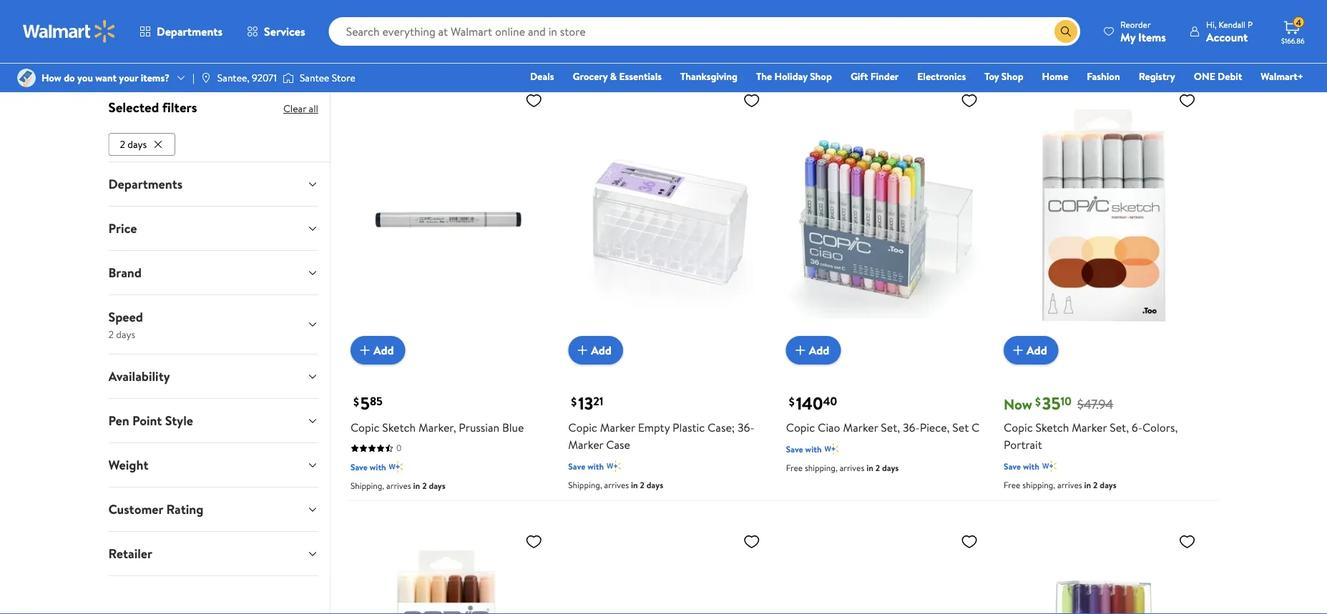Task type: describe. For each thing, give the bounding box(es) containing it.
toy shop
[[985, 69, 1024, 83]]

36- inside copic marker empty plastic case; 36- marker case
[[738, 420, 755, 436]]

marker inside the now $ 35 10 $47.94 copic sketch marker set, 6-colors, portrait
[[1072, 420, 1107, 436]]

customer rating button
[[97, 488, 330, 531]]

toy shop link
[[978, 69, 1030, 84]]

save down 5
[[351, 461, 368, 473]]

days down copic marker empty plastic case; 36- marker case
[[647, 479, 663, 491]]

 image for how do you want your items?
[[17, 69, 36, 87]]

availability tab
[[97, 355, 330, 398]]

electronics link
[[911, 69, 973, 84]]

do
[[64, 71, 75, 85]]

2 inside '2 days' button
[[120, 137, 125, 151]]

customer rating
[[108, 501, 203, 519]]

copic marker empty plastic case; 36-marker case image
[[568, 86, 766, 353]]

1 set, from the left
[[881, 420, 900, 436]]

services button
[[235, 14, 317, 49]]

save up shipping, arrives in 3+ days
[[351, 20, 368, 32]]

departments tab
[[97, 162, 330, 206]]

clear
[[283, 102, 306, 116]]

now
[[1004, 394, 1032, 414]]

gift finder link
[[844, 69, 905, 84]]

blue
[[502, 420, 524, 436]]

case;
[[708, 420, 735, 436]]

save with for $47.94
[[1004, 460, 1040, 473]]

one debit link
[[1188, 69, 1249, 84]]

in down copic sketch marker, prussian blue
[[413, 480, 420, 492]]

$ 140 40
[[789, 391, 837, 415]]

add to cart image for 13
[[574, 342, 591, 359]]

account
[[1206, 29, 1248, 45]]

rating
[[166, 501, 203, 519]]

clear all
[[283, 102, 318, 116]]

save with for 140
[[786, 443, 822, 455]]

copic sketch marker, prussian blue image
[[351, 86, 548, 353]]

10
[[1061, 393, 1072, 409]]

Search search field
[[329, 17, 1081, 46]]

point
[[132, 412, 162, 430]]

1 sketch from the left
[[382, 420, 416, 436]]

add to favorites list, copic ciao artist marker set, 12-colors, basic image
[[1179, 533, 1196, 551]]

customer
[[108, 501, 163, 519]]

reorder
[[1121, 18, 1151, 30]]

want
[[95, 71, 117, 85]]

how
[[42, 71, 61, 85]]

copic classic marker set, 72-piece set, a image
[[568, 527, 766, 615]]

departments inside popup button
[[157, 24, 223, 39]]

walmart plus image for 140
[[825, 442, 839, 456]]

brand button
[[97, 251, 330, 295]]

santee, 92071
[[217, 71, 277, 85]]

copic sketch marker set, 6-colors, portrait image
[[1004, 86, 1202, 353]]

3 add to cart image from the left
[[1010, 342, 1027, 359]]

arrives left 3+
[[386, 39, 411, 51]]

selected filters
[[108, 98, 197, 117]]

gift
[[851, 69, 868, 83]]

4 add from the left
[[1027, 342, 1047, 358]]

plastic
[[673, 420, 705, 436]]

save with up shipping, arrives in 3+ days
[[351, 20, 386, 32]]

shipping, arrives in 3+ days
[[351, 39, 451, 51]]

weight tab
[[97, 443, 330, 487]]

in down the now $ 35 10 $47.94 copic sketch marker set, 6-colors, portrait
[[1084, 479, 1091, 491]]

1 horizontal spatial shipping, arrives in 2 days
[[568, 479, 663, 491]]

weight button
[[97, 443, 330, 487]]

you
[[77, 71, 93, 85]]

walmart+ link
[[1255, 69, 1310, 84]]

copic ciao marker set, 36-piece, set c
[[786, 420, 980, 436]]

save with down "$ 5 85"
[[351, 461, 386, 473]]

customer rating tab
[[97, 488, 330, 531]]

copic for 5
[[351, 420, 380, 436]]

2 shop from the left
[[1002, 69, 1024, 83]]

debit
[[1218, 69, 1242, 83]]

marker up case
[[600, 420, 635, 436]]

clear all button
[[283, 97, 318, 120]]

save for 140
[[786, 443, 803, 455]]

departments button
[[127, 14, 235, 49]]

&
[[610, 69, 617, 83]]

price tab
[[97, 207, 330, 250]]

sketch inside the now $ 35 10 $47.94 copic sketch marker set, 6-colors, portrait
[[1036, 420, 1069, 436]]

pen point style button
[[97, 399, 330, 443]]

5
[[361, 391, 370, 415]]

free for 140
[[786, 462, 803, 474]]

selected
[[108, 98, 159, 117]]

$ 13 21
[[571, 391, 604, 415]]

registry
[[1139, 69, 1175, 83]]

4 add button from the left
[[1004, 336, 1059, 365]]

walmart plus image for $47.94
[[1043, 459, 1057, 474]]

days inside button
[[128, 137, 147, 151]]

your
[[119, 71, 138, 85]]

speed tab
[[97, 295, 330, 354]]

shop inside "link"
[[810, 69, 832, 83]]

with for 140
[[805, 443, 822, 455]]

with for $47.94
[[1023, 460, 1040, 473]]

add to favorites list, copic classic marker set, 72-piece set, a image
[[743, 533, 760, 551]]

style
[[165, 412, 193, 430]]

all
[[309, 102, 318, 116]]

price button
[[97, 207, 330, 250]]

set
[[953, 420, 969, 436]]

gift finder
[[851, 69, 899, 83]]

retailer tab
[[97, 532, 330, 576]]

santee,
[[217, 71, 250, 85]]

92071
[[252, 71, 277, 85]]

grocery & essentials
[[573, 69, 662, 83]]

2 down copic marker empty plastic case; 36- marker case
[[640, 479, 645, 491]]

add to favorites list, copic ciao marker set, 6-colors, portrait image
[[525, 533, 543, 551]]

reorder my items
[[1121, 18, 1166, 45]]

departments inside dropdown button
[[108, 175, 183, 193]]

fashion link
[[1081, 69, 1127, 84]]

days down the now $ 35 10 $47.94 copic sketch marker set, 6-colors, portrait
[[1100, 479, 1117, 491]]

copic sketch marker set, 72-piece set, b, v2 image
[[786, 527, 984, 615]]

essentials
[[619, 69, 662, 83]]

the holiday shop link
[[750, 69, 839, 84]]

add for 140
[[809, 342, 830, 358]]

empty
[[638, 420, 670, 436]]

deals link
[[524, 69, 561, 84]]

2 days list item
[[108, 130, 178, 156]]

store
[[332, 71, 355, 85]]

santee store
[[300, 71, 355, 85]]

walmart plus image down 0
[[389, 460, 403, 474]]

$47.94
[[1078, 396, 1114, 414]]

marker,
[[419, 420, 456, 436]]

add to favorites list, copic ciao marker set, 36-piece, set c image
[[961, 92, 978, 110]]

Walmart Site-Wide search field
[[329, 17, 1081, 46]]

$ 5 85
[[353, 391, 383, 415]]

free shipping, arrives in 2 days for 140
[[786, 462, 899, 474]]

finder
[[871, 69, 899, 83]]

2 inside speed 2 days
[[108, 327, 114, 341]]

free shipping, arrives in 2 days for $47.94
[[1004, 479, 1117, 491]]

2 days button
[[108, 133, 175, 156]]

departments button
[[97, 162, 330, 206]]

walmart+
[[1261, 69, 1304, 83]]

marker right the ciao
[[843, 420, 878, 436]]

walmart image
[[23, 20, 116, 43]]

now $ 35 10 $47.94 copic sketch marker set, 6-colors, portrait
[[1004, 391, 1178, 453]]

save with for 13
[[568, 460, 604, 473]]



Task type: locate. For each thing, give the bounding box(es) containing it.
save with down portrait
[[1004, 460, 1040, 473]]

add button for 13
[[568, 336, 623, 365]]

2 add from the left
[[591, 342, 612, 358]]

85
[[370, 393, 383, 409]]

pen point style tab
[[97, 399, 330, 443]]

3 $ from the left
[[789, 394, 795, 410]]

free down portrait
[[1004, 479, 1021, 491]]

1 horizontal spatial add to cart image
[[792, 342, 809, 359]]

copic for 140
[[786, 420, 815, 436]]

add up the 21
[[591, 342, 612, 358]]

grocery & essentials link
[[566, 69, 668, 84]]

add button up 85
[[351, 336, 405, 365]]

add button up now
[[1004, 336, 1059, 365]]

departments
[[157, 24, 223, 39], [108, 175, 183, 193]]

 image left how
[[17, 69, 36, 87]]

add up the '40'
[[809, 342, 830, 358]]

copic inside copic marker empty plastic case; 36- marker case
[[568, 420, 597, 436]]

fashion
[[1087, 69, 1120, 83]]

2 down "selected"
[[120, 137, 125, 151]]

items?
[[141, 71, 170, 85]]

with up shipping, arrives in 3+ days
[[370, 20, 386, 32]]

days right 3+
[[434, 39, 451, 51]]

departments down '2 days' button
[[108, 175, 183, 193]]

free down 140
[[786, 462, 803, 474]]

add to cart image
[[574, 342, 591, 359], [792, 342, 809, 359], [1010, 342, 1027, 359]]

$ left 140
[[789, 394, 795, 410]]

save for 13
[[568, 460, 586, 473]]

add up 35
[[1027, 342, 1047, 358]]

$
[[353, 394, 359, 410], [571, 394, 577, 410], [789, 394, 795, 410], [1035, 394, 1041, 410]]

save down portrait
[[1004, 460, 1021, 473]]

marker down $47.94
[[1072, 420, 1107, 436]]

walmart plus image down the now $ 35 10 $47.94 copic sketch marker set, 6-colors, portrait
[[1043, 459, 1057, 474]]

2 set, from the left
[[1110, 420, 1129, 436]]

copic down 140
[[786, 420, 815, 436]]

0 vertical spatial free shipping, arrives in 2 days
[[786, 462, 899, 474]]

pen point style
[[108, 412, 193, 430]]

save with down the ciao
[[786, 443, 822, 455]]

3+
[[422, 39, 432, 51]]

retailer
[[108, 545, 152, 563]]

1 horizontal spatial 36-
[[903, 420, 920, 436]]

1 horizontal spatial free
[[1004, 479, 1021, 491]]

save down 140
[[786, 443, 803, 455]]

3 add from the left
[[809, 342, 830, 358]]

shipping, down portrait
[[1023, 479, 1056, 491]]

0 horizontal spatial  image
[[17, 69, 36, 87]]

0 horizontal spatial free
[[786, 462, 803, 474]]

2 down the now $ 35 10 $47.94 copic sketch marker set, 6-colors, portrait
[[1093, 479, 1098, 491]]

shop right holiday at the top
[[810, 69, 832, 83]]

add to favorites list, copic sketch marker set, 72-piece set, b, v2 image
[[961, 533, 978, 551]]

toy
[[985, 69, 999, 83]]

0 horizontal spatial free shipping, arrives in 2 days
[[786, 462, 899, 474]]

1 horizontal spatial shipping,
[[1023, 479, 1056, 491]]

set, inside the now $ 35 10 $47.94 copic sketch marker set, 6-colors, portrait
[[1110, 420, 1129, 436]]

brand
[[108, 264, 142, 282]]

add
[[373, 342, 394, 358], [591, 342, 612, 358], [809, 342, 830, 358], [1027, 342, 1047, 358]]

copic ciao marker set, 6-colors, portrait image
[[351, 527, 548, 615]]

arrives down the ciao
[[840, 462, 865, 474]]

2 add to cart image from the left
[[792, 342, 809, 359]]

free shipping, arrives in 2 days down portrait
[[1004, 479, 1117, 491]]

copic up portrait
[[1004, 420, 1033, 436]]

days
[[434, 39, 451, 51], [128, 137, 147, 151], [116, 327, 135, 341], [882, 462, 899, 474], [647, 479, 663, 491], [1100, 479, 1117, 491], [429, 480, 446, 492]]

free shipping, arrives in 2 days
[[786, 462, 899, 474], [1004, 479, 1117, 491]]

1 horizontal spatial set,
[[1110, 420, 1129, 436]]

copic ciao marker set, 36-piece, set c image
[[786, 86, 984, 353]]

2 down copic sketch marker, prussian blue
[[422, 480, 427, 492]]

36-
[[738, 420, 755, 436], [903, 420, 920, 436]]

shipping,
[[805, 462, 838, 474], [1023, 479, 1056, 491]]

add to cart image
[[356, 342, 373, 359]]

set, left piece,
[[881, 420, 900, 436]]

price
[[108, 219, 137, 237]]

1 horizontal spatial  image
[[200, 72, 212, 84]]

add for 13
[[591, 342, 612, 358]]

0
[[396, 442, 402, 454]]

p
[[1248, 18, 1253, 30]]

2 add button from the left
[[568, 336, 623, 365]]

36- right case;
[[738, 420, 755, 436]]

case
[[606, 437, 630, 453]]

save down the 13
[[568, 460, 586, 473]]

21
[[593, 393, 604, 409]]

shipping, for $47.94
[[1023, 479, 1056, 491]]

2 sketch from the left
[[1036, 420, 1069, 436]]

thanksgiving link
[[674, 69, 744, 84]]

hi,
[[1206, 18, 1217, 30]]

add button for 140
[[786, 336, 841, 365]]

0 vertical spatial free
[[786, 462, 803, 474]]

walmart plus image
[[825, 442, 839, 456], [1043, 459, 1057, 474]]

1 vertical spatial walmart plus image
[[1043, 459, 1057, 474]]

1 36- from the left
[[738, 420, 755, 436]]

$ for 140
[[789, 394, 795, 410]]

4 copic from the left
[[1004, 420, 1033, 436]]

$166.86
[[1282, 36, 1305, 45]]

0 horizontal spatial sketch
[[382, 420, 416, 436]]

days down copic sketch marker, prussian blue
[[429, 480, 446, 492]]

$ left 35
[[1035, 394, 1041, 410]]

36- left set
[[903, 420, 920, 436]]

retailer button
[[97, 532, 330, 576]]

home link
[[1036, 69, 1075, 84]]

add button up the 21
[[568, 336, 623, 365]]

copic inside the now $ 35 10 $47.94 copic sketch marker set, 6-colors, portrait
[[1004, 420, 1033, 436]]

free for $47.94
[[1004, 479, 1021, 491]]

$ left 5
[[353, 394, 359, 410]]

save for $47.94
[[1004, 460, 1021, 473]]

0 horizontal spatial shop
[[810, 69, 832, 83]]

2
[[120, 137, 125, 151], [108, 327, 114, 341], [876, 462, 880, 474], [640, 479, 645, 491], [1093, 479, 1098, 491], [422, 480, 427, 492]]

2 36- from the left
[[903, 420, 920, 436]]

marker left case
[[568, 437, 604, 453]]

grocery
[[573, 69, 608, 83]]

filters
[[162, 98, 197, 117]]

add to cart image up 140
[[792, 342, 809, 359]]

140
[[796, 391, 823, 415]]

walmart plus image down the ciao
[[825, 442, 839, 456]]

days inside speed 2 days
[[116, 327, 135, 341]]

in down copic ciao marker set, 36-piece, set c
[[867, 462, 874, 474]]

1 horizontal spatial walmart plus image
[[1043, 459, 1057, 474]]

2 horizontal spatial add to cart image
[[1010, 342, 1027, 359]]

shop
[[810, 69, 832, 83], [1002, 69, 1024, 83]]

days down speed
[[116, 327, 135, 341]]

shipping, arrives in 2 days down 0
[[351, 480, 446, 492]]

$ for 13
[[571, 394, 577, 410]]

prussian
[[459, 420, 500, 436]]

arrives
[[386, 39, 411, 51], [840, 462, 865, 474], [604, 479, 629, 491], [1058, 479, 1082, 491], [386, 480, 411, 492]]

1 vertical spatial shipping,
[[1023, 479, 1056, 491]]

$ inside the now $ 35 10 $47.94 copic sketch marker set, 6-colors, portrait
[[1035, 394, 1041, 410]]

$ left the 13
[[571, 394, 577, 410]]

sketch down 35
[[1036, 420, 1069, 436]]

1 horizontal spatial shop
[[1002, 69, 1024, 83]]

departments up |
[[157, 24, 223, 39]]

0 vertical spatial walmart plus image
[[825, 442, 839, 456]]

ciao
[[818, 420, 840, 436]]

2 $ from the left
[[571, 394, 577, 410]]

0 horizontal spatial set,
[[881, 420, 900, 436]]

hi, kendall p account
[[1206, 18, 1253, 45]]

add to favorites list, copic sketch marker set, 6-colors, portrait image
[[1179, 92, 1196, 110]]

one
[[1194, 69, 1216, 83]]

brand tab
[[97, 251, 330, 295]]

1 add button from the left
[[351, 336, 405, 365]]

with down the $ 13 21
[[588, 460, 604, 473]]

4 $ from the left
[[1035, 394, 1041, 410]]

speed
[[108, 308, 143, 326]]

$ inside "$ 5 85"
[[353, 394, 359, 410]]

my
[[1121, 29, 1136, 45]]

santee
[[300, 71, 329, 85]]

copic marker empty plastic case; 36- marker case
[[568, 420, 755, 453]]

electronics
[[918, 69, 966, 83]]

copic down the 13
[[568, 420, 597, 436]]

add to cart image up the 13
[[574, 342, 591, 359]]

3 copic from the left
[[786, 420, 815, 436]]

registry link
[[1133, 69, 1182, 84]]

1 shop from the left
[[810, 69, 832, 83]]

 image
[[17, 69, 36, 87], [200, 72, 212, 84]]

 image for santee, 92071
[[200, 72, 212, 84]]

3 add button from the left
[[786, 336, 841, 365]]

with down portrait
[[1023, 460, 1040, 473]]

in
[[413, 39, 420, 51], [867, 462, 874, 474], [631, 479, 638, 491], [1084, 479, 1091, 491], [413, 480, 420, 492]]

$ inside the $ 13 21
[[571, 394, 577, 410]]

1 add to cart image from the left
[[574, 342, 591, 359]]

13
[[578, 391, 593, 415]]

add to cart image for 140
[[792, 342, 809, 359]]

1 $ from the left
[[353, 394, 359, 410]]

add for 5
[[373, 342, 394, 358]]

kendall
[[1219, 18, 1246, 30]]

shipping, down the ciao
[[805, 462, 838, 474]]

 image right |
[[200, 72, 212, 84]]

walmart plus image up shipping, arrives in 3+ days
[[389, 19, 403, 33]]

0 vertical spatial shipping,
[[805, 462, 838, 474]]

1 vertical spatial free
[[1004, 479, 1021, 491]]

colors,
[[1143, 420, 1178, 436]]

home
[[1042, 69, 1069, 83]]

applied filters section element
[[108, 98, 197, 117]]

1 vertical spatial departments
[[108, 175, 183, 193]]

copic down 5
[[351, 420, 380, 436]]

arrives down the now $ 35 10 $47.94 copic sketch marker set, 6-colors, portrait
[[1058, 479, 1082, 491]]

in down copic marker empty plastic case; 36- marker case
[[631, 479, 638, 491]]

with down the ciao
[[805, 443, 822, 455]]

add button up $ 140 40
[[786, 336, 841, 365]]

free shipping, arrives in 2 days down the ciao
[[786, 462, 899, 474]]

holiday
[[775, 69, 808, 83]]

0 horizontal spatial walmart plus image
[[825, 442, 839, 456]]

1 add from the left
[[373, 342, 394, 358]]

days down copic ciao marker set, 36-piece, set c
[[882, 462, 899, 474]]

6-
[[1132, 420, 1143, 436]]

days down "selected"
[[128, 137, 147, 151]]

deals
[[530, 69, 554, 83]]

0 horizontal spatial shipping,
[[805, 462, 838, 474]]

shipping, for 140
[[805, 462, 838, 474]]

0 vertical spatial departments
[[157, 24, 223, 39]]

save
[[351, 20, 368, 32], [786, 443, 803, 455], [568, 460, 586, 473], [1004, 460, 1021, 473], [351, 461, 368, 473]]

the holiday shop
[[756, 69, 832, 83]]

speed 2 days
[[108, 308, 143, 341]]

save with down the 13
[[568, 460, 604, 473]]

2 copic from the left
[[568, 420, 597, 436]]

1 horizontal spatial sketch
[[1036, 420, 1069, 436]]

1 copic from the left
[[351, 420, 380, 436]]

walmart plus image down case
[[607, 459, 621, 474]]

shipping, arrives in 2 days down case
[[568, 479, 663, 491]]

0 horizontal spatial 36-
[[738, 420, 755, 436]]

availability button
[[97, 355, 330, 398]]

search icon image
[[1061, 26, 1072, 37]]

add button for 5
[[351, 336, 405, 365]]

$ for 5
[[353, 394, 359, 410]]

1 vertical spatial free shipping, arrives in 2 days
[[1004, 479, 1117, 491]]

piece,
[[920, 420, 950, 436]]

shipping,
[[351, 39, 384, 51], [568, 479, 602, 491], [351, 480, 384, 492]]

40
[[823, 393, 837, 409]]

in left 3+
[[413, 39, 420, 51]]

copic sketch marker, prussian blue
[[351, 420, 524, 436]]

with down "$ 5 85"
[[370, 461, 386, 473]]

2 down copic ciao marker set, 36-piece, set c
[[876, 462, 880, 474]]

add to favorites list, copic marker empty plastic case; 36-marker case image
[[743, 92, 760, 110]]

shipping, arrives in 2 days
[[568, 479, 663, 491], [351, 480, 446, 492]]

arrives down 0
[[386, 480, 411, 492]]

thanksgiving
[[681, 69, 738, 83]]

with for 13
[[588, 460, 604, 473]]

4
[[1296, 16, 1302, 28]]

add up 85
[[373, 342, 394, 358]]

2 down speed
[[108, 327, 114, 341]]

 image
[[283, 71, 294, 85]]

with
[[370, 20, 386, 32], [805, 443, 822, 455], [588, 460, 604, 473], [1023, 460, 1040, 473], [370, 461, 386, 473]]

0 horizontal spatial add to cart image
[[574, 342, 591, 359]]

shop right toy
[[1002, 69, 1024, 83]]

1 horizontal spatial free shipping, arrives in 2 days
[[1004, 479, 1117, 491]]

sketch up 0
[[382, 420, 416, 436]]

one debit
[[1194, 69, 1242, 83]]

add to favorites list, copic sketch marker, prussian blue image
[[525, 92, 543, 110]]

copic ciao artist marker set, 12-colors, basic image
[[1004, 527, 1202, 615]]

arrives down case
[[604, 479, 629, 491]]

c
[[972, 420, 980, 436]]

portrait
[[1004, 437, 1042, 453]]

items
[[1139, 29, 1166, 45]]

add to cart image up now
[[1010, 342, 1027, 359]]

walmart plus image
[[389, 19, 403, 33], [607, 459, 621, 474], [389, 460, 403, 474]]

0 horizontal spatial shipping, arrives in 2 days
[[351, 480, 446, 492]]

services
[[264, 24, 305, 39]]

$ inside $ 140 40
[[789, 394, 795, 410]]

set, left 6-
[[1110, 420, 1129, 436]]

copic for 13
[[568, 420, 597, 436]]



Task type: vqa. For each thing, say whether or not it's contained in the screenshot.
middle The For
no



